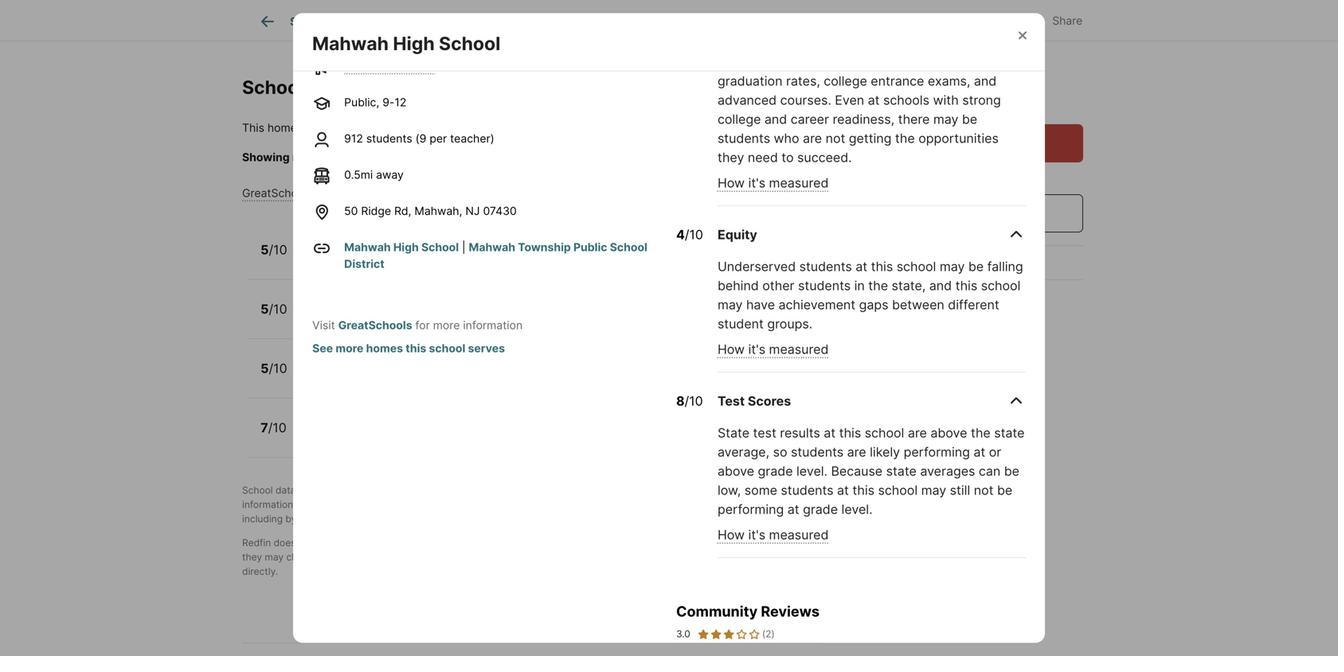 Task type: describe. For each thing, give the bounding box(es) containing it.
be inside guaranteed to be accurate. to verify school enrollment eligibility, contact the school district directly.
[[443, 552, 454, 563]]

/10 left lenape
[[269, 242, 287, 257]]

school inside mahwah township public school district
[[610, 241, 647, 254]]

are down endorse at left bottom
[[342, 552, 356, 563]]

how it's measured link for state test results at this school are above the state average, so students are likely performing at or above grade level.  because state averages can be low, some students at this school may still not be performing at grade level.
[[718, 527, 829, 543]]

school up the state,
[[897, 259, 936, 274]]

are up enrollment at the bottom of page
[[614, 537, 628, 549]]

0 horizontal spatial township
[[416, 121, 469, 135]]

a for ,
[[431, 485, 436, 496]]

0 horizontal spatial public
[[472, 121, 505, 135]]

provided
[[308, 485, 348, 496]]

/10 left 'ramapo'
[[269, 361, 287, 376]]

(201)
[[923, 255, 956, 270]]

this up guaranteed
[[416, 537, 433, 549]]

rd
[[937, 83, 957, 103]]

contact
[[859, 59, 926, 79]]

measured for achievement
[[769, 342, 829, 357]]

lenape
[[305, 235, 351, 250]]

how it's measured link for this school is above the state average in key measures of college and career readiness, such as graduation rates, college entrance exams, and advanced courses.  even at schools with strong college and career readiness, there may be students who are not getting the opportunities they need to succeed.
[[718, 175, 829, 191]]

opportunities
[[918, 131, 999, 146]]

0 vertical spatial performing
[[904, 444, 970, 460]]

send
[[921, 205, 953, 221]]

and up the contacting
[[296, 499, 313, 511]]

need
[[748, 150, 778, 165]]

school inside lenape meadows school public, prek-3 • nearby school • 0.2mi
[[433, 252, 468, 266]]

school data is provided by greatschools
[[242, 485, 425, 496]]

check
[[419, 151, 451, 164]]

mahwah high school |
[[344, 241, 469, 254]]

ratings
[[315, 499, 347, 511]]

are inside this school is above the state average in key measures of college and career readiness, such as graduation rates, college entrance exams, and advanced courses.  even at schools with strong college and career readiness, there may be students who are not getting the opportunities they need to succeed.
[[803, 131, 822, 146]]

themselves.
[[459, 513, 513, 525]]

the down college readiness dropdown button
[[843, 35, 863, 51]]

at up "can"
[[974, 444, 985, 460]]

1 horizontal spatial more
[[433, 319, 460, 332]]

lenape meadows school public, prek-3 • nearby school • 0.2mi
[[305, 235, 509, 266]]

1 5 /10 from the top
[[261, 242, 287, 257]]

be right "can"
[[1004, 464, 1019, 479]]

rd,
[[394, 204, 411, 218]]

7
[[261, 420, 268, 435]]

greatschools link
[[338, 319, 412, 332]]

they inside this school is above the state average in key measures of college and career readiness, such as graduation rates, college entrance exams, and advanced courses.  even at schools with strong college and career readiness, there may be students who are not getting the opportunities they need to succeed.
[[718, 150, 744, 165]]

greatschools inside mahwah high school dialog
[[338, 319, 412, 332]]

mahwah high school
[[312, 32, 501, 55]]

and down ,
[[416, 499, 433, 511]]

1 horizontal spatial career
[[868, 54, 907, 70]]

entrance
[[871, 73, 924, 89]]

serves this home
[[344, 59, 435, 73]]

3.0
[[676, 628, 690, 640]]

public, inside lenape meadows school public, prek-3 • nearby school • 0.2mi
[[305, 252, 340, 266]]

school up likely at the bottom right
[[865, 425, 904, 441]]

at right results
[[824, 425, 836, 441]]

this school is above the state average in key measures of college and career readiness, such as graduation rates, college entrance exams, and advanced courses.  even at schools with strong college and career readiness, there may be students who are not getting the opportunities they need to succeed.
[[718, 35, 1022, 165]]

as inside this school is above the state average in key measures of college and career readiness, such as graduation rates, college entrance exams, and advanced courses.  even at schools with strong college and career readiness, there may be students who are not getting the opportunities they need to succeed.
[[1008, 54, 1022, 70]]

• right |
[[471, 252, 477, 266]]

this left 'home.'
[[732, 151, 751, 164]]

a left first
[[362, 499, 368, 511]]

/10 inside 5 /10 public, 4-5 • nearby school • 0.3mi
[[269, 301, 287, 317]]

at inside this school is above the state average in key measures of college and career readiness, such as graduation rates, college entrance exams, and advanced courses.  even at schools with strong college and career readiness, there may be students who are not getting the opportunities they need to succeed.
[[868, 92, 880, 108]]

school down likely at the bottom right
[[878, 483, 918, 498]]

(201) 788-1042 button
[[859, 246, 1083, 280]]

mahwah for mahwah high school
[[312, 32, 389, 55]]

this down mahwah high school
[[384, 59, 403, 73]]

public, inside 5 /10 public, 4-5 • nearby school • 0.3mi
[[305, 312, 340, 325]]

1 vertical spatial state
[[994, 425, 1025, 441]]

2 tab from the left
[[426, 2, 483, 41]]

1 horizontal spatial district
[[548, 121, 588, 135]]

may inside state test results at this school are above the state average, so students are likely performing at or above grade level.  because state averages can be low, some students at this school may still not be performing at grade level.
[[921, 483, 946, 498]]

9-
[[382, 96, 395, 109]]

0.3mi
[[464, 312, 492, 325]]

/10 left 'college'
[[685, 3, 703, 19]]

to left see
[[596, 151, 607, 164]]

because
[[831, 464, 883, 479]]

enrollment
[[576, 552, 624, 563]]

mahwah,
[[414, 204, 462, 218]]

ridge for ramapo
[[359, 354, 394, 369]]

may inside 'school service boundaries are intended to be used as a reference only; they may change and are not'
[[265, 552, 284, 563]]

a for send
[[955, 205, 963, 221]]

even
[[835, 92, 864, 108]]

who
[[774, 131, 799, 146]]

0 horizontal spatial more
[[336, 342, 364, 355]]

see
[[610, 151, 629, 164]]

as inside , a nonprofit organization. redfin recommends buyers and renters use greatschools information and ratings as a
[[349, 499, 360, 511]]

1 vertical spatial college
[[824, 73, 867, 89]]

meadows
[[354, 235, 414, 250]]

search
[[290, 15, 328, 28]]

homes
[[366, 342, 403, 355]]

at down because
[[837, 483, 849, 498]]

1 vertical spatial grade
[[803, 502, 838, 517]]

home.
[[754, 151, 787, 164]]

how for this school is above the state average in key measures of college and career readiness, such as graduation rates, college entrance exams, and advanced courses.  even at schools with strong college and career readiness, there may be students who are not getting the opportunities they need to succeed.
[[718, 175, 745, 191]]

guaranteed
[[376, 552, 428, 563]]

first
[[370, 499, 388, 511]]

by inside first step, and conduct their own investigation to determine their desired schools or school districts, including by contacting and visiting the schools themselves.
[[285, 513, 297, 525]]

how for state test results at this school are above the state average, so students are likely performing at or above grade level.  because state averages can be low, some students at this school may still not be performing at grade level.
[[718, 527, 745, 543]]

investigation
[[520, 499, 578, 511]]

and inside 'school service boundaries are intended to be used as a reference only; they may change and are not'
[[322, 552, 339, 563]]

(2)
[[762, 628, 775, 640]]

information inside mahwah high school dialog
[[463, 319, 523, 332]]

school down for
[[429, 342, 465, 355]]

readiness
[[768, 3, 833, 19]]

community reviews
[[676, 603, 820, 620]]

students inside this school is above the state average in key measures of college and career readiness, such as graduation rates, college entrance exams, and advanced courses.  even at schools with strong college and career readiness, there may be students who are not getting the opportunities they need to succeed.
[[718, 131, 770, 146]]

accurate.
[[457, 552, 499, 563]]

see more homes this school serves link
[[312, 342, 505, 355]]

school down the 'service'
[[544, 552, 573, 563]]

ramapo
[[305, 354, 356, 369]]

with
[[933, 92, 959, 108]]

schools inside this school is above the state average in key measures of college and career readiness, such as graduation rates, college entrance exams, and advanced courses.  even at schools with strong college and career readiness, there may be students who are not getting the opportunities they need to succeed.
[[883, 92, 929, 108]]

test
[[753, 425, 776, 441]]

/10 left the equity
[[685, 227, 703, 242]]

1 vertical spatial mahwah township public school district link
[[344, 241, 647, 271]]

equity button
[[718, 213, 1026, 257]]

this up the state,
[[871, 259, 893, 274]]

organization.
[[482, 485, 541, 496]]

district inside mahwah township public school district
[[344, 257, 384, 271]]

mahwah high school element
[[312, 13, 520, 55]]

0 horizontal spatial redfin
[[242, 537, 271, 549]]

verify
[[516, 552, 541, 563]]

state test results at this school are above the state average, so students are likely performing at or above grade level.  because state averages can be low, some students at this school may still not be performing at grade level.
[[718, 425, 1025, 517]]

visit greatschools for more information
[[312, 319, 523, 332]]

12
[[395, 96, 406, 109]]

may inside this school is above the state average in key measures of college and career readiness, such as graduation rates, college entrance exams, and advanced courses.  even at schools with strong college and career readiness, there may be students who are not getting the opportunities they need to succeed.
[[933, 111, 958, 127]]

test scores
[[718, 393, 791, 409]]

a inside 'school service boundaries are intended to be used as a reference only; they may change and are not'
[[737, 537, 743, 549]]

measured for college
[[769, 175, 829, 191]]

home inside mahwah high school dialog
[[406, 59, 435, 73]]

change
[[286, 552, 320, 563]]

4-
[[343, 312, 356, 325]]

courses.
[[780, 92, 831, 108]]

are up the averages
[[908, 425, 927, 441]]

1 horizontal spatial level.
[[841, 502, 873, 517]]

redfin inside , a nonprofit organization. redfin recommends buyers and renters use greatschools information and ratings as a
[[543, 485, 572, 496]]

this for this school is above the state average in key measures of college and career readiness, such as graduation rates, college entrance exams, and advanced courses.  even at schools with strong college and career readiness, there may be students who are not getting the opportunities they need to succeed.
[[718, 35, 743, 51]]

1 horizontal spatial by
[[351, 485, 362, 496]]

used
[[699, 537, 721, 549]]

greatschools up step,
[[365, 485, 425, 496]]

underserved students at this school may be falling behind other students in the state, and this school may have achievement gaps between different student groups.
[[718, 259, 1023, 332]]

within
[[312, 121, 343, 135]]

there
[[898, 111, 930, 127]]

school inside first step, and conduct their own investigation to determine their desired schools or school districts, including by contacting and visiting the schools themselves.
[[749, 499, 779, 511]]

• left the 0.3mi
[[454, 312, 460, 325]]

showing nearby schools. please check the school district website to see all schools serving this home.
[[242, 151, 787, 164]]

2 vertical spatial state
[[886, 464, 917, 479]]

college readiness
[[718, 3, 833, 19]]

2 vertical spatial above
[[718, 464, 754, 479]]

schools right all
[[646, 151, 687, 164]]

the inside first step, and conduct their own investigation to determine their desired schools or school districts, including by contacting and visiting the schools themselves.
[[404, 513, 419, 525]]

greatschools down showing
[[242, 186, 313, 200]]

or inside first step, and conduct their own investigation to determine their desired schools or school districts, including by contacting and visiting the schools themselves.
[[737, 499, 747, 511]]

0.5mi away
[[344, 168, 404, 182]]

not inside state test results at this school are above the state average, so students are likely performing at or above grade level.  because state averages can be low, some students at this school may still not be performing at grade level.
[[974, 483, 994, 498]]

public, inside mahwah high school dialog
[[344, 96, 379, 109]]

0 vertical spatial district
[[512, 151, 548, 164]]

be down "can"
[[997, 483, 1012, 498]]

not up change
[[299, 537, 313, 549]]

other
[[762, 278, 794, 293]]

387
[[926, 59, 956, 79]]

boundaries
[[561, 537, 611, 549]]

schools down low, at right
[[700, 499, 735, 511]]

4 /10
[[676, 227, 703, 242]]

see more homes this school serves
[[312, 342, 505, 355]]

serving
[[690, 151, 729, 164]]

0 horizontal spatial home
[[267, 121, 297, 135]]

912 students (9 per teacher)
[[344, 132, 494, 145]]

state,
[[892, 278, 926, 293]]

how it's measured link for underserved students at this school may be falling behind other students in the state, and this school may have achievement gaps between different student groups.
[[718, 342, 829, 357]]

average
[[901, 35, 949, 51]]

request a tour button
[[859, 124, 1083, 162]]

school inside this school is above the state average in key measures of college and career readiness, such as graduation rates, college entrance exams, and advanced courses.  even at schools with strong college and career readiness, there may be students who are not getting the opportunities they need to succeed.
[[747, 35, 786, 51]]

school down reference
[[726, 552, 755, 563]]

at inside underserved students at this school may be falling behind other students in the state, and this school may have achievement gaps between different student groups.
[[856, 259, 867, 274]]

of
[[779, 54, 792, 70]]

or inside state test results at this school are above the state average, so students are likely performing at or above grade level.  because state averages can be low, some students at this school may still not be performing at grade level.
[[989, 444, 1001, 460]]

away
[[376, 168, 404, 182]]

a for request
[[980, 135, 988, 151]]

to inside 'school service boundaries are intended to be used as a reference only; they may change and are not'
[[673, 537, 682, 549]]

/10 up data
[[268, 420, 287, 435]]

information.
[[435, 537, 489, 549]]

such
[[976, 54, 1004, 70]]

mahwah for mahwah township public school district
[[469, 241, 515, 254]]

3 tab from the left
[[483, 2, 566, 41]]

summary
[[316, 186, 366, 200]]

2 5 /10 from the top
[[261, 361, 287, 376]]

does
[[274, 537, 296, 549]]

mahwah for mahwah high school |
[[344, 241, 391, 254]]

this down test scores dropdown button
[[839, 425, 861, 441]]

test
[[718, 393, 745, 409]]

/10 left "test"
[[685, 393, 703, 409]]

ridge for 50
[[361, 204, 391, 218]]

0 horizontal spatial performing
[[718, 502, 784, 517]]

service
[[525, 537, 558, 549]]

nearby inside 5 /10 public, 4-5 • nearby school • 0.3mi
[[375, 312, 413, 325]]

and up desired
[[670, 485, 687, 496]]



Task type: locate. For each thing, give the bounding box(es) containing it.
1 vertical spatial performing
[[718, 502, 784, 517]]

public, down lenape
[[305, 252, 340, 266]]

college up rates,
[[795, 54, 839, 70]]

mahwah inside mahwah township public school district
[[469, 241, 515, 254]]

measured down the succeed.
[[769, 175, 829, 191]]

0 vertical spatial state
[[867, 35, 897, 51]]

it's down need
[[748, 175, 765, 191]]

1 vertical spatial district
[[344, 257, 384, 271]]

to down 'information.'
[[431, 552, 440, 563]]

1 vertical spatial high
[[393, 241, 419, 254]]

level.
[[796, 464, 827, 479], [841, 502, 873, 517]]

they inside 'school service boundaries are intended to be used as a reference only; they may change and are not'
[[242, 552, 262, 563]]

8 left "test"
[[676, 393, 685, 409]]

is inside this school is above the state average in key measures of college and career readiness, such as graduation rates, college entrance exams, and advanced courses.  even at schools with strong college and career readiness, there may be students who are not getting the opportunities they need to succeed.
[[790, 35, 799, 51]]

1 horizontal spatial their
[[640, 499, 661, 511]]

above down readiness
[[803, 35, 840, 51]]

8 /10 left 'college'
[[676, 3, 703, 19]]

public inside mahwah township public school district
[[573, 241, 607, 254]]

mahwah high school dialog
[[293, 0, 1045, 656]]

•
[[382, 252, 389, 266], [471, 252, 477, 266], [366, 312, 372, 325], [454, 312, 460, 325]]

be inside this school is above the state average in key measures of college and career readiness, such as graduation rates, college entrance exams, and advanced courses.  even at schools with strong college and career readiness, there may be students who are not getting the opportunities they need to succeed.
[[962, 111, 977, 127]]

1 tab from the left
[[344, 2, 426, 41]]

school up see more homes this school serves
[[416, 312, 451, 325]]

to down recommends
[[580, 499, 589, 511]]

1 vertical spatial or
[[737, 499, 747, 511]]

0 vertical spatial it's
[[748, 175, 765, 191]]

message
[[966, 205, 1022, 221]]

,
[[425, 485, 428, 496]]

how it's measured down the groups.
[[718, 342, 829, 357]]

readiness, up exams,
[[910, 54, 972, 70]]

how it's measured for state test results at this school are above the state average, so students are likely performing at or above grade level.  because state averages can be low, some students at this school may still not be performing at grade level.
[[718, 527, 829, 543]]

5 tab from the left
[[642, 2, 770, 41]]

it's
[[748, 175, 765, 191], [748, 342, 765, 357], [748, 527, 765, 543]]

2 vertical spatial how it's measured link
[[718, 527, 829, 543]]

guarantee
[[368, 537, 413, 549]]

how it's measured link down the groups.
[[718, 342, 829, 357]]

gaps
[[859, 297, 888, 313]]

8 /10 for test
[[676, 393, 703, 409]]

to
[[502, 552, 513, 563]]

this down visit greatschools for more information
[[406, 342, 426, 355]]

0 vertical spatial township
[[416, 121, 469, 135]]

how it's measured for underserved students at this school may be falling behind other students in the state, and this school may have achievement gaps between different student groups.
[[718, 342, 829, 357]]

in inside this school is above the state average in key measures of college and career readiness, such as graduation rates, college entrance exams, and advanced courses.  even at schools with strong college and career readiness, there may be students who are not getting the opportunities they need to succeed.
[[952, 35, 963, 51]]

3 measured from the top
[[769, 527, 829, 543]]

high for mahwah high school |
[[393, 241, 419, 254]]

measured down districts,
[[769, 527, 829, 543]]

1 vertical spatial how it's measured
[[718, 342, 829, 357]]

1042
[[988, 255, 1020, 270]]

be inside underserved students at this school may be falling behind other students in the state, and this school may have achievement gaps between different student groups.
[[968, 259, 984, 274]]

not down "can"
[[974, 483, 994, 498]]

information inside , a nonprofit organization. redfin recommends buyers and renters use greatschools information and ratings as a
[[242, 499, 293, 511]]

succeed.
[[797, 150, 852, 165]]

1 vertical spatial how it's measured link
[[718, 342, 829, 357]]

it's for state test results at this school are above the state average, so students are likely performing at or above grade level.  because state averages can be low, some students at this school may still not be performing at grade level.
[[748, 527, 765, 543]]

0 vertical spatial how it's measured link
[[718, 175, 829, 191]]

0 horizontal spatial above
[[718, 464, 754, 479]]

search link
[[258, 12, 328, 31]]

1 vertical spatial district
[[758, 552, 789, 563]]

0 vertical spatial is
[[790, 35, 799, 51]]

above
[[803, 35, 840, 51], [931, 425, 967, 441], [718, 464, 754, 479]]

the inside state test results at this school are above the state average, so students are likely performing at or above grade level.  because state averages can be low, some students at this school may still not be performing at grade level.
[[971, 425, 991, 441]]

to inside this school is above the state average in key measures of college and career readiness, such as graduation rates, college entrance exams, and advanced courses.  even at schools with strong college and career readiness, there may be students who are not getting the opportunities they need to succeed.
[[782, 150, 794, 165]]

3 how it's measured link from the top
[[718, 527, 829, 543]]

/10
[[685, 3, 703, 19], [685, 227, 703, 242], [269, 242, 287, 257], [269, 301, 287, 317], [269, 361, 287, 376], [685, 393, 703, 409], [268, 420, 287, 435]]

this home is within the mahwah township public school district
[[242, 121, 588, 135]]

3 how from the top
[[718, 527, 745, 543]]

2 their from the left
[[640, 499, 661, 511]]

the inside underserved students at this school may be falling behind other students in the state, and this school may have achievement gaps between different student groups.
[[868, 278, 888, 293]]

0 horizontal spatial district
[[512, 151, 548, 164]]

redfin down including
[[242, 537, 271, 549]]

1 vertical spatial readiness,
[[833, 111, 894, 127]]

behind
[[718, 278, 759, 293]]

this inside this school is above the state average in key measures of college and career readiness, such as graduation rates, college entrance exams, and advanced courses.  even at schools with strong college and career readiness, there may be students who are not getting the opportunities they need to succeed.
[[718, 35, 743, 51]]

recommends
[[575, 485, 634, 496]]

1 vertical spatial above
[[931, 425, 967, 441]]

how it's measured down districts,
[[718, 527, 829, 543]]

1 it's from the top
[[748, 175, 765, 191]]

0 vertical spatial more
[[433, 319, 460, 332]]

readiness, up the getting
[[833, 111, 894, 127]]

information up including
[[242, 499, 293, 511]]

2 how it's measured from the top
[[718, 342, 829, 357]]

1 horizontal spatial readiness,
[[910, 54, 972, 70]]

home up showing
[[267, 121, 297, 135]]

school down teacher)
[[474, 151, 509, 164]]

school down the falling
[[981, 278, 1021, 293]]

the down teacher)
[[454, 151, 471, 164]]

0.5mi
[[344, 168, 373, 182]]

to down who
[[782, 150, 794, 165]]

buyers
[[636, 485, 667, 496]]

1 horizontal spatial performing
[[904, 444, 970, 460]]

the down used
[[708, 552, 723, 563]]

0 vertical spatial they
[[718, 150, 744, 165]]

see
[[312, 342, 333, 355]]

rates,
[[786, 73, 820, 89]]

ridge inside mahwah high school dialog
[[361, 204, 391, 218]]

different
[[948, 297, 999, 313]]

or up "can"
[[989, 444, 1001, 460]]

how it's measured link down districts,
[[718, 527, 829, 543]]

2 it's from the top
[[748, 342, 765, 357]]

mahwah high school link
[[344, 241, 459, 254]]

2 high from the top
[[393, 241, 419, 254]]

how
[[718, 175, 745, 191], [718, 342, 745, 357], [718, 527, 745, 543]]

it's for underserved students at this school may be falling behind other students in the state, and this school may have achievement gaps between different student groups.
[[748, 342, 765, 357]]

2 how from the top
[[718, 342, 745, 357]]

state inside this school is above the state average in key measures of college and career readiness, such as graduation rates, college entrance exams, and advanced courses.  even at schools with strong college and career readiness, there may be students who are not getting the opportunities they need to succeed.
[[867, 35, 897, 51]]

is for school
[[790, 35, 799, 51]]

grade up only;
[[803, 502, 838, 517]]

grade down the so at the right bottom
[[758, 464, 793, 479]]

5 /10
[[261, 242, 287, 257], [261, 361, 287, 376]]

state down college readiness dropdown button
[[867, 35, 897, 51]]

serves this home link
[[344, 59, 435, 73]]

0 horizontal spatial district
[[344, 257, 384, 271]]

students
[[718, 131, 770, 146], [366, 132, 412, 145], [799, 259, 852, 274], [798, 278, 851, 293], [791, 444, 844, 460], [781, 483, 834, 498]]

1 vertical spatial this
[[242, 121, 264, 135]]

this down because
[[852, 483, 874, 498]]

3 it's from the top
[[748, 527, 765, 543]]

1 horizontal spatial or
[[737, 499, 747, 511]]

0 horizontal spatial or
[[356, 537, 365, 549]]

township inside mahwah township public school district
[[518, 241, 571, 254]]

getting
[[849, 131, 892, 146]]

please
[[381, 151, 416, 164]]

is left the within
[[300, 121, 309, 135]]

1 vertical spatial as
[[349, 499, 360, 511]]

is
[[790, 35, 799, 51], [300, 121, 309, 135], [298, 485, 306, 496]]

0 horizontal spatial as
[[349, 499, 360, 511]]

it's for this school is above the state average in key measures of college and career readiness, such as graduation rates, college entrance exams, and advanced courses.  even at schools with strong college and career readiness, there may be students who are not getting the opportunities they need to succeed.
[[748, 175, 765, 191]]

1 how it's measured link from the top
[[718, 175, 829, 191]]

are up because
[[847, 444, 866, 460]]

is for home
[[300, 121, 309, 135]]

0 vertical spatial information
[[463, 319, 523, 332]]

nearby down meadows at left top
[[392, 252, 430, 266]]

1 horizontal spatial redfin
[[543, 485, 572, 496]]

1 horizontal spatial information
[[463, 319, 523, 332]]

by up does
[[285, 513, 297, 525]]

1 vertical spatial more
[[336, 342, 364, 355]]

1 vertical spatial they
[[242, 552, 262, 563]]

school inside 5 /10 public, 4-5 • nearby school • 0.3mi
[[416, 312, 451, 325]]

0 vertical spatial by
[[351, 485, 362, 496]]

district
[[548, 121, 588, 135], [344, 257, 384, 271]]

8 for test scores
[[676, 393, 685, 409]]

this up the measures at the top
[[718, 35, 743, 51]]

1 vertical spatial by
[[285, 513, 297, 525]]

1 horizontal spatial grade
[[803, 502, 838, 517]]

2 vertical spatial public,
[[305, 312, 340, 325]]

• right 3
[[382, 252, 389, 266]]

2 horizontal spatial above
[[931, 425, 967, 441]]

average,
[[718, 444, 769, 460]]

the right the within
[[346, 121, 364, 135]]

0 vertical spatial public
[[472, 121, 505, 135]]

0 vertical spatial 5 /10
[[261, 242, 287, 257]]

at down equity 'dropdown button'
[[856, 259, 867, 274]]

a right ,
[[431, 485, 436, 496]]

and up even at the right top of the page
[[842, 54, 865, 70]]

the
[[843, 35, 863, 51], [346, 121, 364, 135], [895, 131, 915, 146], [454, 151, 471, 164], [868, 278, 888, 293], [971, 425, 991, 441], [404, 513, 419, 525], [708, 552, 723, 563]]

performing
[[904, 444, 970, 460], [718, 502, 784, 517]]

1 vertical spatial in
[[854, 278, 865, 293]]

college down advanced
[[718, 111, 761, 127]]

the inside guaranteed to be accurate. to verify school enrollment eligibility, contact the school district directly.
[[708, 552, 723, 563]]

1 horizontal spatial as
[[724, 537, 734, 549]]

0 vertical spatial or
[[989, 444, 1001, 460]]

mahwah
[[312, 32, 389, 55], [367, 121, 413, 135], [344, 241, 391, 254], [469, 241, 515, 254]]

0 vertical spatial home
[[406, 59, 435, 73]]

1 vertical spatial public
[[573, 241, 607, 254]]

how for underserved students at this school may be falling behind other students in the state, and this school may have achievement gaps between different student groups.
[[718, 342, 745, 357]]

1 how it's measured from the top
[[718, 175, 829, 191]]

1 vertical spatial nearby
[[375, 312, 413, 325]]

information up the serves
[[463, 319, 523, 332]]

the down step,
[[404, 513, 419, 525]]

how left reference
[[718, 527, 745, 543]]

above up use
[[718, 464, 754, 479]]

2 horizontal spatial or
[[989, 444, 1001, 460]]

request a tour
[[926, 135, 1016, 151]]

1 vertical spatial redfin
[[242, 537, 271, 549]]

renters
[[689, 485, 722, 496]]

test scores button
[[718, 379, 1026, 424]]

0 horizontal spatial level.
[[796, 464, 827, 479]]

0 horizontal spatial career
[[791, 111, 829, 127]]

0 horizontal spatial grade
[[758, 464, 793, 479]]

a right send
[[955, 205, 963, 221]]

district inside guaranteed to be accurate. to verify school enrollment eligibility, contact the school district directly.
[[758, 552, 789, 563]]

this up different
[[955, 278, 977, 293]]

2 measured from the top
[[769, 342, 829, 357]]

averages
[[920, 464, 975, 479]]

measured for grade
[[769, 527, 829, 543]]

school inside 'school service boundaries are intended to be used as a reference only; they may change and are not'
[[492, 537, 522, 549]]

in inside underserved students at this school may be falling behind other students in the state, and this school may have achievement gaps between different student groups.
[[854, 278, 865, 293]]

and up strong
[[974, 73, 996, 89]]

township
[[416, 121, 469, 135], [518, 241, 571, 254]]

• right 4-
[[366, 312, 372, 325]]

to inside first step, and conduct their own investigation to determine their desired schools or school districts, including by contacting and visiting the schools themselves.
[[580, 499, 589, 511]]

tab
[[344, 2, 426, 41], [426, 2, 483, 41], [483, 2, 566, 41], [566, 2, 642, 41], [642, 2, 770, 41]]

greatschools up homes
[[338, 319, 412, 332]]

5 /10 public, 4-5 • nearby school • 0.3mi
[[261, 301, 492, 325]]

2 vertical spatial how it's measured
[[718, 527, 829, 543]]

8 for college readiness
[[676, 3, 685, 19]]

some
[[745, 483, 777, 498]]

search tab list
[[242, 0, 782, 41]]

the down there
[[895, 131, 915, 146]]

0 horizontal spatial information
[[242, 499, 293, 511]]

share button
[[1016, 4, 1096, 36]]

0 vertical spatial public,
[[344, 96, 379, 109]]

5 /10 left lenape
[[261, 242, 287, 257]]

greatschools up districts,
[[743, 485, 804, 496]]

the up gaps
[[868, 278, 888, 293]]

high for mahwah high school
[[393, 32, 435, 55]]

above inside this school is above the state average in key measures of college and career readiness, such as graduation rates, college entrance exams, and advanced courses.  even at schools with strong college and career readiness, there may be students who are not getting the opportunities they need to succeed.
[[803, 35, 840, 51]]

0 horizontal spatial readiness,
[[833, 111, 894, 127]]

is for data
[[298, 485, 306, 496]]

in
[[952, 35, 963, 51], [854, 278, 865, 293]]

8 /10 for college
[[676, 3, 703, 19]]

nearby inside lenape meadows school public, prek-3 • nearby school • 0.2mi
[[392, 252, 430, 266]]

2 vertical spatial as
[[724, 537, 734, 549]]

1 vertical spatial career
[[791, 111, 829, 127]]

and inside underserved students at this school may be falling behind other students in the state, and this school may have achievement gaps between different student groups.
[[929, 278, 952, 293]]

4 tab from the left
[[566, 2, 642, 41]]

above up the averages
[[931, 425, 967, 441]]

0 vertical spatial readiness,
[[910, 54, 972, 70]]

2 vertical spatial or
[[356, 537, 365, 549]]

this up showing
[[242, 121, 264, 135]]

0 vertical spatial mahwah township public school district link
[[367, 121, 588, 135]]

by right provided
[[351, 485, 362, 496]]

1 how from the top
[[718, 175, 745, 191]]

be inside 'school service boundaries are intended to be used as a reference only; they may change and are not'
[[685, 537, 697, 549]]

including
[[242, 513, 283, 525]]

0 vertical spatial grade
[[758, 464, 793, 479]]

greatschools inside , a nonprofit organization. redfin recommends buyers and renters use greatschools information and ratings as a
[[743, 485, 804, 496]]

redfin up investigation
[[543, 485, 572, 496]]

schools down conduct
[[422, 513, 456, 525]]

1 horizontal spatial above
[[803, 35, 840, 51]]

community
[[676, 603, 758, 620]]

0 vertical spatial college
[[795, 54, 839, 70]]

may
[[933, 111, 958, 127], [940, 259, 965, 274], [718, 297, 743, 313], [921, 483, 946, 498], [265, 552, 284, 563]]

2 8 from the top
[[676, 393, 685, 409]]

rating
[[369, 186, 402, 200]]

1 high from the top
[[393, 32, 435, 55]]

and up who
[[765, 111, 787, 127]]

it's down some at the right of page
[[748, 527, 765, 543]]

endorse
[[316, 537, 353, 549]]

graduation
[[718, 73, 782, 89]]

0 vertical spatial measured
[[769, 175, 829, 191]]

1 vertical spatial township
[[518, 241, 571, 254]]

high right 3
[[393, 241, 419, 254]]

all
[[632, 151, 643, 164]]

only;
[[791, 537, 813, 549]]

0 vertical spatial high
[[393, 32, 435, 55]]

is up of
[[790, 35, 799, 51]]

788-
[[959, 255, 989, 270]]

district down reference
[[758, 552, 789, 563]]

1 vertical spatial 8
[[676, 393, 685, 409]]

1 measured from the top
[[769, 175, 829, 191]]

so
[[773, 444, 787, 460]]

nearby left for
[[375, 312, 413, 325]]

career down courses.
[[791, 111, 829, 127]]

1 vertical spatial public,
[[305, 252, 340, 266]]

scores
[[748, 393, 791, 409]]

3 how it's measured from the top
[[718, 527, 829, 543]]

school inside lenape meadows school public, prek-3 • nearby school • 0.2mi
[[417, 235, 460, 250]]

college
[[795, 54, 839, 70], [824, 73, 867, 89], [718, 111, 761, 127]]

0 vertical spatial this
[[718, 35, 743, 51]]

serves
[[468, 342, 505, 355]]

performing down some at the right of page
[[718, 502, 784, 517]]

schools
[[242, 76, 314, 98]]

and down "(201)" at the right
[[929, 278, 952, 293]]

grade
[[758, 464, 793, 479], [803, 502, 838, 517]]

state
[[867, 35, 897, 51], [994, 425, 1025, 441], [886, 464, 917, 479]]

, a nonprofit organization. redfin recommends buyers and renters use greatschools information and ratings as a
[[242, 485, 804, 511]]

high up serves this home link
[[393, 32, 435, 55]]

as right the ratings
[[349, 499, 360, 511]]

(201) 788-1042 link
[[859, 246, 1083, 280]]

how it's measured
[[718, 175, 829, 191], [718, 342, 829, 357], [718, 527, 829, 543]]

2 8 /10 from the top
[[676, 393, 703, 409]]

college
[[718, 3, 765, 19]]

have
[[746, 297, 775, 313]]

as inside 'school service boundaries are intended to be used as a reference only; they may change and are not'
[[724, 537, 734, 549]]

0 vertical spatial how
[[718, 175, 745, 191]]

not inside this school is above the state average in key measures of college and career readiness, such as graduation rates, college entrance exams, and advanced courses.  even at schools with strong college and career readiness, there may be students who are not getting the opportunities they need to succeed.
[[826, 131, 845, 146]]

1 horizontal spatial home
[[406, 59, 435, 73]]

for
[[415, 319, 430, 332]]

district
[[512, 151, 548, 164], [758, 552, 789, 563]]

school up of
[[747, 35, 786, 51]]

how it's measured for this school is above the state average in key measures of college and career readiness, such as graduation rates, college entrance exams, and advanced courses.  even at schools with strong college and career readiness, there may be students who are not getting the opportunities they need to succeed.
[[718, 175, 829, 191]]

0 horizontal spatial their
[[475, 499, 496, 511]]

greatschools summary rating link
[[242, 186, 402, 200]]

1 vertical spatial it's
[[748, 342, 765, 357]]

at up only;
[[787, 502, 799, 517]]

this for this home is within the mahwah township public school district
[[242, 121, 264, 135]]

1 their from the left
[[475, 499, 496, 511]]

2 horizontal spatial as
[[1008, 54, 1022, 70]]

state up "can"
[[994, 425, 1025, 441]]

0 vertical spatial how it's measured
[[718, 175, 829, 191]]

groups.
[[767, 316, 812, 332]]

8
[[676, 3, 685, 19], [676, 393, 685, 409]]

school left 0.2mi
[[433, 252, 468, 266]]

1 8 /10 from the top
[[676, 3, 703, 19]]

still
[[950, 483, 970, 498]]

the up "can"
[[971, 425, 991, 441]]

to inside guaranteed to be accurate. to verify school enrollment eligibility, contact the school district directly.
[[431, 552, 440, 563]]

1 horizontal spatial in
[[952, 35, 963, 51]]

per
[[430, 132, 447, 145]]

0 vertical spatial career
[[868, 54, 907, 70]]

serves
[[344, 59, 380, 73]]

measured down the groups.
[[769, 342, 829, 357]]

reference
[[745, 537, 788, 549]]

state down likely at the bottom right
[[886, 464, 917, 479]]

rating 3.0 out of 5 element
[[697, 627, 760, 642]]

1 horizontal spatial township
[[518, 241, 571, 254]]

2 vertical spatial college
[[718, 111, 761, 127]]

2 vertical spatial it's
[[748, 527, 765, 543]]

0 vertical spatial 8
[[676, 3, 685, 19]]

not inside 'school service boundaries are intended to be used as a reference only; they may change and are not'
[[359, 552, 374, 563]]

0 vertical spatial level.
[[796, 464, 827, 479]]

1 vertical spatial level.
[[841, 502, 873, 517]]

college readiness button
[[718, 0, 1026, 33]]

1 8 from the top
[[676, 3, 685, 19]]

determine
[[592, 499, 638, 511]]

4
[[676, 227, 685, 242]]

greatschools
[[242, 186, 313, 200], [338, 319, 412, 332], [365, 485, 425, 496], [743, 485, 804, 496]]

township up check
[[416, 121, 469, 135]]

as right used
[[724, 537, 734, 549]]

and up redfin does not endorse or guarantee this information.
[[350, 513, 367, 525]]

achievement
[[779, 297, 855, 313]]

career up entrance
[[868, 54, 907, 70]]

mahwah township public school district link down 07430
[[344, 241, 647, 271]]

0 horizontal spatial this
[[242, 121, 264, 135]]

0 vertical spatial 8 /10
[[676, 3, 703, 19]]

data
[[276, 485, 296, 496]]

2 how it's measured link from the top
[[718, 342, 829, 357]]

how it's measured link down 'home.'
[[718, 175, 829, 191]]

|
[[462, 241, 466, 254]]

reviews
[[761, 603, 820, 620]]

0 vertical spatial redfin
[[543, 485, 572, 496]]



Task type: vqa. For each thing, say whether or not it's contained in the screenshot.
the within FIRST STEP, AND CONDUCT THEIR OWN INVESTIGATION TO DETERMINE THEIR DESIRED SCHOOLS OR SCHOOL DISTRICTS, INCLUDING BY CONTACTING AND VISITING THE SCHOOLS THEMSELVES.
yes



